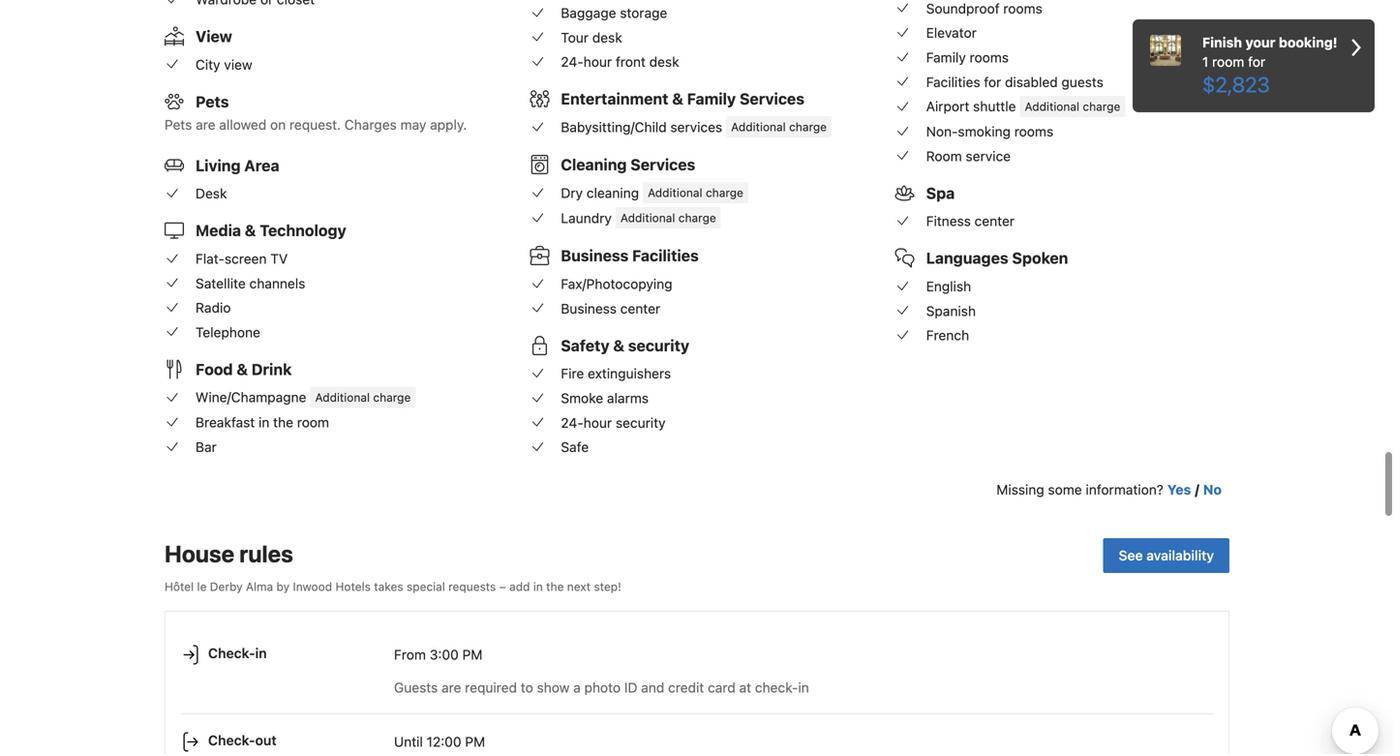 Task type: describe. For each thing, give the bounding box(es) containing it.
le
[[197, 580, 207, 594]]

alma
[[246, 580, 273, 594]]

information?
[[1086, 482, 1164, 498]]

languages spoken
[[926, 249, 1068, 267]]

bar
[[196, 439, 217, 455]]

guests are required to show a photo id and credit card at check-in
[[394, 680, 809, 696]]

english
[[926, 278, 971, 294]]

media
[[196, 221, 241, 240]]

additional for babysitting/child services
[[731, 120, 786, 134]]

24- for 24-hour security
[[561, 415, 584, 431]]

takes
[[374, 580, 403, 594]]

drink
[[252, 360, 292, 378]]

0 vertical spatial family
[[926, 49, 966, 65]]

room service
[[926, 148, 1011, 164]]

–
[[499, 580, 506, 594]]

city
[[196, 56, 220, 72]]

entertainment
[[561, 90, 669, 108]]

babysitting/child
[[561, 119, 667, 135]]

availability
[[1147, 548, 1214, 564]]

desk
[[196, 186, 227, 202]]

languages
[[926, 249, 1009, 267]]

fitness center
[[926, 213, 1015, 229]]

& for food
[[237, 360, 248, 378]]

dry
[[561, 185, 583, 201]]

tv
[[270, 251, 288, 267]]

cleaning services
[[561, 156, 696, 174]]

by
[[276, 580, 290, 594]]

shuttle
[[973, 98, 1016, 114]]

allowed
[[219, 116, 267, 132]]

required
[[465, 680, 517, 696]]

until
[[394, 734, 423, 750]]

for inside finish your booking! 1 room for $2,823
[[1248, 54, 1266, 70]]

guests
[[394, 680, 438, 696]]

breakfast in the room
[[196, 415, 329, 431]]

disabled
[[1005, 74, 1058, 90]]

& for safety
[[613, 336, 625, 355]]

safety
[[561, 336, 610, 355]]

apply.
[[430, 116, 467, 132]]

see availability button
[[1103, 538, 1230, 573]]

smoke alarms
[[561, 390, 649, 406]]

credit
[[668, 680, 704, 696]]

smoke
[[561, 390, 603, 406]]

missing
[[997, 482, 1044, 498]]

business facilities
[[561, 247, 699, 265]]

fitness
[[926, 213, 971, 229]]

baggage
[[561, 5, 616, 21]]

non-smoking rooms
[[926, 124, 1054, 139]]

additional for airport shuttle
[[1025, 99, 1080, 113]]

on
[[270, 116, 286, 132]]

24-hour front desk
[[561, 54, 679, 70]]

house
[[165, 540, 235, 567]]

some
[[1048, 482, 1082, 498]]

out
[[255, 732, 277, 748]]

are for allowed
[[196, 116, 215, 132]]

booking!
[[1279, 34, 1338, 50]]

pets for pets
[[196, 92, 229, 111]]

additional for dry cleaning
[[648, 186, 703, 200]]

extinguishers
[[588, 366, 671, 382]]

/
[[1195, 482, 1200, 498]]

1 vertical spatial facilities
[[632, 247, 699, 265]]

charges
[[345, 116, 397, 132]]

elevator
[[926, 25, 977, 41]]

special
[[407, 580, 445, 594]]

check-
[[755, 680, 798, 696]]

living
[[196, 156, 241, 175]]

rules
[[239, 540, 293, 567]]

channels
[[249, 275, 305, 291]]

security for 24-hour security
[[616, 415, 666, 431]]

finish
[[1203, 34, 1242, 50]]

baggage storage
[[561, 5, 667, 21]]

business center
[[561, 300, 661, 316]]

fax/photocopying
[[561, 276, 673, 292]]

additional inside laundry additional charge
[[621, 211, 675, 225]]

rooms for soundproof rooms
[[1003, 0, 1043, 16]]

inwood
[[293, 580, 332, 594]]

& for entertainment
[[672, 90, 683, 108]]

laundry additional charge
[[561, 210, 716, 226]]

spoken
[[1012, 249, 1068, 267]]

radio
[[196, 300, 231, 316]]

may
[[400, 116, 426, 132]]

see
[[1119, 548, 1143, 564]]

derby
[[210, 580, 243, 594]]

screen
[[225, 251, 267, 267]]

charge for dry cleaning
[[706, 186, 744, 200]]

cleaning
[[561, 156, 627, 174]]

2 vertical spatial rooms
[[1015, 124, 1054, 139]]

check- for in
[[208, 645, 255, 661]]

24- for 24-hour front desk
[[561, 54, 584, 70]]

rooms for family rooms
[[970, 49, 1009, 65]]

1 horizontal spatial desk
[[649, 54, 679, 70]]

tour
[[561, 29, 589, 45]]

yes button
[[1168, 480, 1191, 500]]

hour for smoke
[[584, 415, 612, 431]]

room inside finish your booking! 1 room for $2,823
[[1212, 54, 1245, 70]]

entertainment & family services
[[561, 90, 805, 108]]

airport shuttle additional charge
[[926, 98, 1121, 114]]

0 vertical spatial desk
[[592, 29, 622, 45]]



Task type: vqa. For each thing, say whether or not it's contained in the screenshot.
26 MARCH 2024 checkbox
no



Task type: locate. For each thing, give the bounding box(es) containing it.
laundry
[[561, 210, 612, 226]]

center down fax/photocopying
[[620, 300, 661, 316]]

additional inside airport shuttle additional charge
[[1025, 99, 1080, 113]]

desk down baggage storage
[[592, 29, 622, 45]]

2 check- from the top
[[208, 732, 255, 748]]

1 vertical spatial room
[[297, 415, 329, 431]]

24- down tour
[[561, 54, 584, 70]]

0 horizontal spatial pets
[[165, 116, 192, 132]]

step!
[[594, 580, 621, 594]]

hour for tour
[[584, 54, 612, 70]]

charge inside dry cleaning additional charge
[[706, 186, 744, 200]]

french
[[926, 327, 969, 343]]

2 24- from the top
[[561, 415, 584, 431]]

pets for pets are allowed on request. charges may apply.
[[165, 116, 192, 132]]

living area
[[196, 156, 279, 175]]

center up languages spoken
[[975, 213, 1015, 229]]

additional inside babysitting/child services additional charge
[[731, 120, 786, 134]]

& up screen
[[245, 221, 256, 240]]

add
[[509, 580, 530, 594]]

1 check- from the top
[[208, 645, 255, 661]]

service
[[966, 148, 1011, 164]]

desk
[[592, 29, 622, 45], [649, 54, 679, 70]]

center
[[975, 213, 1015, 229], [620, 300, 661, 316]]

0 vertical spatial center
[[975, 213, 1015, 229]]

1 horizontal spatial room
[[1212, 54, 1245, 70]]

1 horizontal spatial the
[[546, 580, 564, 594]]

security down alarms
[[616, 415, 666, 431]]

check- down derby
[[208, 645, 255, 661]]

room down finish
[[1212, 54, 1245, 70]]

safe
[[561, 439, 589, 455]]

fire extinguishers
[[561, 366, 671, 382]]

for down your
[[1248, 54, 1266, 70]]

desk right front
[[649, 54, 679, 70]]

the down wine/champagne additional charge
[[273, 415, 293, 431]]

facilities up airport
[[926, 74, 980, 90]]

1 vertical spatial business
[[561, 300, 617, 316]]

1
[[1203, 54, 1209, 70]]

0 horizontal spatial family
[[687, 90, 736, 108]]

charge inside wine/champagne additional charge
[[373, 391, 411, 404]]

family rooms
[[926, 49, 1009, 65]]

finish your booking! 1 room for $2,823
[[1203, 34, 1338, 97]]

1 business from the top
[[561, 247, 629, 265]]

& up babysitting/child services additional charge
[[672, 90, 683, 108]]

facilities for disabled guests
[[926, 74, 1104, 90]]

hour down smoke alarms
[[584, 415, 612, 431]]

request.
[[289, 116, 341, 132]]

rooms right soundproof
[[1003, 0, 1043, 16]]

charge inside babysitting/child services additional charge
[[789, 120, 827, 134]]

1 vertical spatial check-
[[208, 732, 255, 748]]

your
[[1246, 34, 1276, 50]]

0 vertical spatial pets
[[196, 92, 229, 111]]

food
[[196, 360, 233, 378]]

& right food
[[237, 360, 248, 378]]

in down the alma on the left of page
[[255, 645, 267, 661]]

1 horizontal spatial pets
[[196, 92, 229, 111]]

2 hour from the top
[[584, 415, 612, 431]]

1 horizontal spatial services
[[740, 90, 805, 108]]

& for media
[[245, 221, 256, 240]]

in right the at at right
[[798, 680, 809, 696]]

1 horizontal spatial for
[[1248, 54, 1266, 70]]

services up babysitting/child services additional charge
[[740, 90, 805, 108]]

services
[[670, 119, 723, 135]]

charge for babysitting/child services
[[789, 120, 827, 134]]

rooms down airport shuttle additional charge
[[1015, 124, 1054, 139]]

hôtel
[[165, 580, 194, 594]]

center for business center
[[620, 300, 661, 316]]

flat-
[[196, 251, 225, 267]]

soundproof rooms
[[926, 0, 1043, 16]]

front
[[616, 54, 646, 70]]

1 24- from the top
[[561, 54, 584, 70]]

0 horizontal spatial the
[[273, 415, 293, 431]]

next
[[567, 580, 591, 594]]

security
[[628, 336, 690, 355], [616, 415, 666, 431]]

0 horizontal spatial for
[[984, 74, 1001, 90]]

0 vertical spatial for
[[1248, 54, 1266, 70]]

1 vertical spatial hour
[[584, 415, 612, 431]]

1 hour from the top
[[584, 54, 612, 70]]

1 vertical spatial for
[[984, 74, 1001, 90]]

additional up breakfast in the room in the bottom of the page
[[315, 391, 370, 404]]

1 horizontal spatial family
[[926, 49, 966, 65]]

pets left allowed
[[165, 116, 192, 132]]

check-out
[[208, 732, 277, 748]]

to
[[521, 680, 533, 696]]

0 horizontal spatial desk
[[592, 29, 622, 45]]

additional down dry cleaning additional charge
[[621, 211, 675, 225]]

area
[[244, 156, 279, 175]]

house rules
[[165, 540, 293, 567]]

cleaning
[[587, 185, 639, 201]]

additional inside wine/champagne additional charge
[[315, 391, 370, 404]]

are down 3:00 pm
[[442, 680, 461, 696]]

0 horizontal spatial center
[[620, 300, 661, 316]]

babysitting/child services additional charge
[[561, 119, 827, 135]]

spa
[[926, 184, 955, 202]]

additional right services
[[731, 120, 786, 134]]

24-
[[561, 54, 584, 70], [561, 415, 584, 431]]

flat-screen tv
[[196, 251, 288, 267]]

in right the add
[[533, 580, 543, 594]]

technology
[[260, 221, 346, 240]]

0 horizontal spatial services
[[631, 156, 696, 174]]

yes
[[1168, 482, 1191, 498]]

0 horizontal spatial room
[[297, 415, 329, 431]]

satellite
[[196, 275, 246, 291]]

24-hour security
[[561, 415, 666, 431]]

0 vertical spatial room
[[1212, 54, 1245, 70]]

family up services
[[687, 90, 736, 108]]

check- for out
[[208, 732, 255, 748]]

0 vertical spatial check-
[[208, 645, 255, 661]]

the left next
[[546, 580, 564, 594]]

check- down check-in
[[208, 732, 255, 748]]

breakfast
[[196, 415, 255, 431]]

services
[[740, 90, 805, 108], [631, 156, 696, 174]]

0 vertical spatial 24-
[[561, 54, 584, 70]]

spanish
[[926, 303, 976, 319]]

non-
[[926, 124, 958, 139]]

1 vertical spatial are
[[442, 680, 461, 696]]

0 vertical spatial security
[[628, 336, 690, 355]]

for up the shuttle
[[984, 74, 1001, 90]]

family down elevator
[[926, 49, 966, 65]]

additional inside dry cleaning additional charge
[[648, 186, 703, 200]]

0 vertical spatial services
[[740, 90, 805, 108]]

center for fitness center
[[975, 213, 1015, 229]]

airport
[[926, 98, 970, 114]]

24- up safe
[[561, 415, 584, 431]]

additional down the disabled
[[1025, 99, 1080, 113]]

1 vertical spatial security
[[616, 415, 666, 431]]

id
[[624, 680, 638, 696]]

fire
[[561, 366, 584, 382]]

charge inside airport shuttle additional charge
[[1083, 99, 1121, 113]]

0 vertical spatial facilities
[[926, 74, 980, 90]]

hôtel le derby alma by inwood hotels takes special requests – add in the next step!
[[165, 580, 621, 594]]

rooms
[[1003, 0, 1043, 16], [970, 49, 1009, 65], [1015, 124, 1054, 139]]

1 vertical spatial desk
[[649, 54, 679, 70]]

in down wine/champagne
[[259, 415, 270, 431]]

1 vertical spatial 24-
[[561, 415, 584, 431]]

room
[[926, 148, 962, 164]]

12:00 pm
[[427, 734, 485, 750]]

rightchevron image
[[1352, 33, 1361, 62]]

0 vertical spatial hour
[[584, 54, 612, 70]]

charge for airport shuttle
[[1083, 99, 1121, 113]]

1 horizontal spatial facilities
[[926, 74, 980, 90]]

tour desk
[[561, 29, 622, 45]]

for
[[1248, 54, 1266, 70], [984, 74, 1001, 90]]

facilities down laundry additional charge
[[632, 247, 699, 265]]

and
[[641, 680, 665, 696]]

hour
[[584, 54, 612, 70], [584, 415, 612, 431]]

1 vertical spatial center
[[620, 300, 661, 316]]

smoking
[[958, 124, 1011, 139]]

charge inside laundry additional charge
[[679, 211, 716, 225]]

security up extinguishers
[[628, 336, 690, 355]]

1 vertical spatial rooms
[[970, 49, 1009, 65]]

are for required
[[442, 680, 461, 696]]

no button
[[1203, 480, 1222, 500]]

1 vertical spatial the
[[546, 580, 564, 594]]

missing some information? yes / no
[[997, 482, 1222, 498]]

additional up laundry additional charge
[[648, 186, 703, 200]]

1 vertical spatial pets
[[165, 116, 192, 132]]

& up fire extinguishers
[[613, 336, 625, 355]]

storage
[[620, 5, 667, 21]]

3:00 pm
[[430, 647, 483, 663]]

are left allowed
[[196, 116, 215, 132]]

room down wine/champagne additional charge
[[297, 415, 329, 431]]

0 vertical spatial the
[[273, 415, 293, 431]]

rooms up facilities for disabled guests
[[970, 49, 1009, 65]]

view
[[196, 27, 232, 46]]

check-
[[208, 645, 255, 661], [208, 732, 255, 748]]

business up fax/photocopying
[[561, 247, 629, 265]]

hotels
[[335, 580, 371, 594]]

security for safety & security
[[628, 336, 690, 355]]

business down fax/photocopying
[[561, 300, 617, 316]]

from 3:00 pm
[[394, 647, 483, 663]]

1 vertical spatial services
[[631, 156, 696, 174]]

1 horizontal spatial center
[[975, 213, 1015, 229]]

1 vertical spatial family
[[687, 90, 736, 108]]

see availability
[[1119, 548, 1214, 564]]

requests
[[448, 580, 496, 594]]

in
[[259, 415, 270, 431], [533, 580, 543, 594], [255, 645, 267, 661], [798, 680, 809, 696]]

0 vertical spatial are
[[196, 116, 215, 132]]

2 business from the top
[[561, 300, 617, 316]]

pets
[[196, 92, 229, 111], [165, 116, 192, 132]]

business for business facilities
[[561, 247, 629, 265]]

1 horizontal spatial are
[[442, 680, 461, 696]]

0 horizontal spatial facilities
[[632, 247, 699, 265]]

satellite channels
[[196, 275, 305, 291]]

0 horizontal spatial are
[[196, 116, 215, 132]]

telephone
[[196, 324, 260, 340]]

pets down city
[[196, 92, 229, 111]]

services up dry cleaning additional charge
[[631, 156, 696, 174]]

soundproof
[[926, 0, 1000, 16]]

0 vertical spatial business
[[561, 247, 629, 265]]

hour down tour desk at the top of page
[[584, 54, 612, 70]]

0 vertical spatial rooms
[[1003, 0, 1043, 16]]

photo
[[584, 680, 621, 696]]

room
[[1212, 54, 1245, 70], [297, 415, 329, 431]]

food & drink
[[196, 360, 292, 378]]

dry cleaning additional charge
[[561, 185, 744, 201]]

show
[[537, 680, 570, 696]]

business for business center
[[561, 300, 617, 316]]



